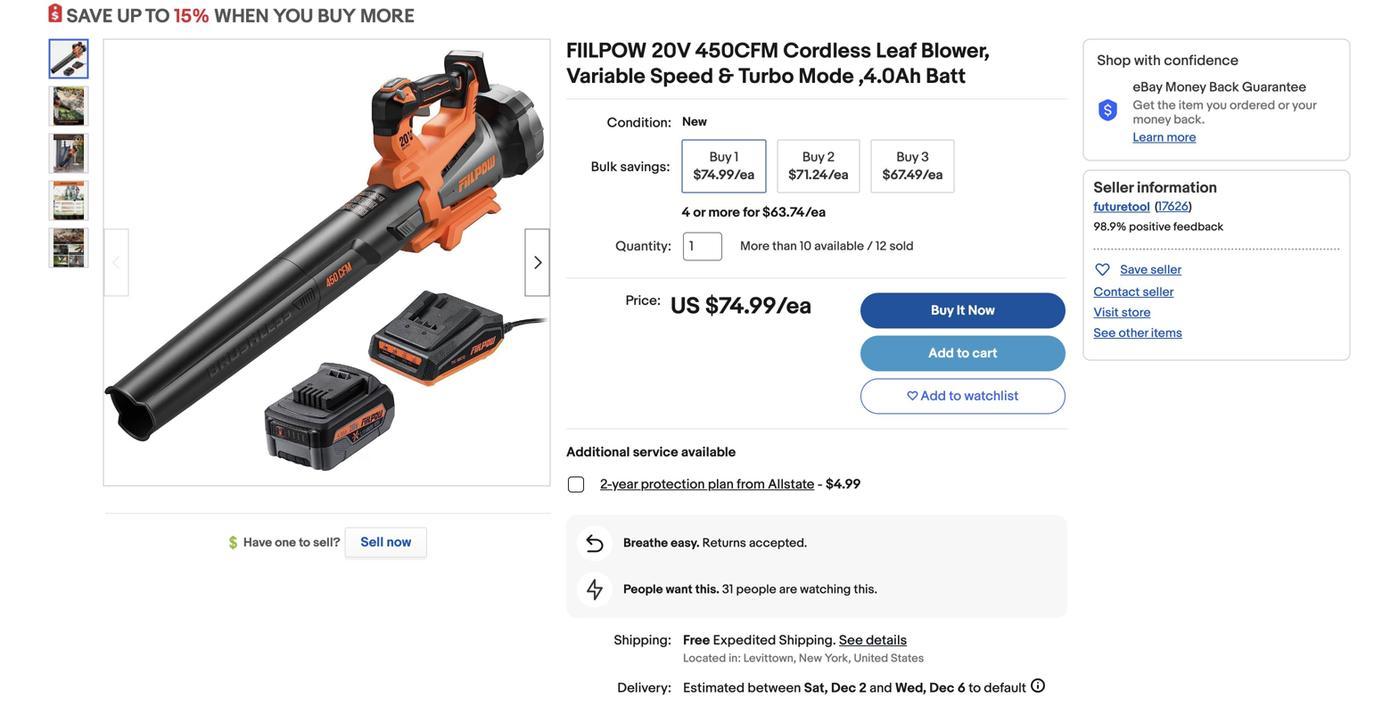 Task type: locate. For each thing, give the bounding box(es) containing it.
/
[[867, 239, 873, 254]]

1 horizontal spatial see
[[1094, 326, 1116, 341]]

allstate
[[768, 477, 815, 493]]

0 vertical spatial available
[[815, 239, 865, 254]]

$4.99
[[826, 477, 861, 493]]

your
[[1293, 98, 1317, 113]]

picture 4 of 5 image
[[50, 182, 88, 220]]

or down guarantee
[[1279, 98, 1290, 113]]

1 vertical spatial available
[[681, 445, 736, 461]]

1 vertical spatial add
[[921, 389, 946, 405]]

available left /
[[815, 239, 865, 254]]

0 vertical spatial 2
[[828, 149, 835, 165]]

people
[[736, 583, 777, 598]]

ebay money back guarantee get the item you ordered or your money back. learn more
[[1133, 79, 1317, 145]]

us $74.99/ea main content
[[567, 39, 1068, 707]]

1 this. from the left
[[696, 583, 720, 598]]

located
[[683, 652, 726, 666]]

buy
[[710, 149, 732, 165], [803, 149, 825, 165], [897, 149, 919, 165], [931, 303, 954, 319]]

4 or more for $63.74/ea
[[682, 205, 826, 221]]

see down visit in the top of the page
[[1094, 326, 1116, 341]]

with details__icon image for people want this.
[[587, 579, 603, 601]]

buy inside buy 1 $74.99/ea
[[710, 149, 732, 165]]

learn more link
[[1133, 130, 1197, 145]]

guarantee
[[1243, 79, 1307, 95]]

0 horizontal spatial see
[[839, 633, 863, 649]]

with
[[1135, 52, 1161, 70]]

0 horizontal spatial or
[[694, 205, 706, 221]]

Quantity: text field
[[683, 232, 723, 261]]

futuretool
[[1094, 200, 1151, 215]]

1 vertical spatial more
[[709, 205, 740, 221]]

price:
[[626, 293, 661, 309]]

see other items link
[[1094, 326, 1183, 341]]

with details__icon image left breathe at the left
[[587, 535, 604, 553]]

0 horizontal spatial dec
[[831, 681, 856, 697]]

with details__icon image for breathe easy.
[[587, 535, 604, 553]]

sell
[[361, 535, 384, 551]]

now
[[968, 303, 995, 319]]

more left for
[[709, 205, 740, 221]]

sold
[[890, 239, 914, 254]]

mode
[[799, 64, 854, 90]]

buy left the 1 on the top right of the page
[[710, 149, 732, 165]]

or inside us $74.99/ea main content
[[694, 205, 706, 221]]

2 left and
[[859, 681, 867, 697]]

get
[[1133, 98, 1155, 113]]

protection
[[641, 477, 705, 493]]

seller inside contact seller visit store see other items
[[1143, 285, 1174, 300]]

save seller
[[1121, 263, 1182, 278]]

0 horizontal spatial new
[[683, 115, 707, 130]]

1 vertical spatial with details__icon image
[[587, 535, 604, 553]]

1 horizontal spatial new
[[799, 652, 822, 666]]

add down the add to cart link
[[921, 389, 946, 405]]

sat,
[[804, 681, 828, 697]]

1 horizontal spatial this.
[[854, 583, 878, 598]]

add inside button
[[921, 389, 946, 405]]

accepted.
[[749, 536, 808, 551]]

to
[[145, 5, 170, 28]]

0 vertical spatial add
[[929, 346, 954, 362]]

available up plan
[[681, 445, 736, 461]]

1 horizontal spatial 2
[[859, 681, 867, 697]]

back
[[1210, 79, 1240, 95]]

wed,
[[896, 681, 927, 697]]

seller down "save seller" on the right top of the page
[[1143, 285, 1174, 300]]

us $74.99/ea
[[671, 293, 812, 321]]

98.9%
[[1094, 220, 1127, 234]]

new down speed
[[683, 115, 707, 130]]

dollar sign image
[[229, 536, 244, 551]]

united
[[854, 652, 889, 666]]

to left watchlist
[[949, 389, 962, 405]]

have one to sell?
[[244, 536, 340, 551]]

2-year protection plan from allstate - $4.99
[[600, 477, 861, 493]]

seller inside button
[[1151, 263, 1182, 278]]

0 vertical spatial with details__icon image
[[1098, 100, 1119, 122]]

states
[[891, 652, 924, 666]]

this. right watching
[[854, 583, 878, 598]]

buy left it
[[931, 303, 954, 319]]

save up to 15% when you buy more
[[66, 5, 415, 28]]

2 dec from the left
[[930, 681, 955, 697]]

plan
[[708, 477, 734, 493]]

blower,
[[921, 39, 990, 64]]

see inside contact seller visit store see other items
[[1094, 326, 1116, 341]]

back.
[[1174, 112, 1205, 128]]

more down back. in the top of the page
[[1167, 130, 1197, 145]]

bulk
[[591, 159, 617, 175]]

year
[[612, 477, 638, 493]]

0 vertical spatial seller
[[1151, 263, 1182, 278]]

shipping
[[779, 633, 833, 649]]

people want this. 31 people are watching this.
[[624, 583, 878, 598]]

1 horizontal spatial more
[[1167, 130, 1197, 145]]

shipping:
[[614, 633, 672, 649]]

savings:
[[620, 159, 670, 175]]

12
[[876, 239, 887, 254]]

0 vertical spatial see
[[1094, 326, 1116, 341]]

free
[[683, 633, 710, 649]]

more inside ebay money back guarantee get the item you ordered or your money back. learn more
[[1167, 130, 1197, 145]]

dec left 6
[[930, 681, 955, 697]]

seller right save
[[1151, 263, 1182, 278]]

seller
[[1151, 263, 1182, 278], [1143, 285, 1174, 300]]

available
[[815, 239, 865, 254], [681, 445, 736, 461]]

1 vertical spatial or
[[694, 205, 706, 221]]

seller for save
[[1151, 263, 1182, 278]]

0 horizontal spatial more
[[709, 205, 740, 221]]

0 horizontal spatial 2
[[828, 149, 835, 165]]

10
[[800, 239, 812, 254]]

0 horizontal spatial this.
[[696, 583, 720, 598]]

see for other
[[1094, 326, 1116, 341]]

$74.99/ea down more
[[705, 293, 812, 321]]

buy left 3
[[897, 149, 919, 165]]

with details__icon image
[[1098, 100, 1119, 122], [587, 535, 604, 553], [587, 579, 603, 601]]

up
[[117, 5, 141, 28]]

new inside free expedited shipping . see details located in: levittown, new york, united states
[[799, 652, 822, 666]]

shop with confidence
[[1098, 52, 1239, 70]]

add left cart
[[929, 346, 954, 362]]

dec right the sat,
[[831, 681, 856, 697]]

buy up $71.24/ea
[[803, 149, 825, 165]]

see inside free expedited shipping . see details located in: levittown, new york, united states
[[839, 633, 863, 649]]

1 horizontal spatial dec
[[930, 681, 955, 697]]

new down shipping
[[799, 652, 822, 666]]

2 inside buy 2 $71.24/ea
[[828, 149, 835, 165]]

new
[[683, 115, 707, 130], [799, 652, 822, 666]]

the
[[1158, 98, 1176, 113]]

add
[[929, 346, 954, 362], [921, 389, 946, 405]]

with details__icon image left the people
[[587, 579, 603, 601]]

1 dec from the left
[[831, 681, 856, 697]]

0 vertical spatial more
[[1167, 130, 1197, 145]]

1 vertical spatial $74.99/ea
[[705, 293, 812, 321]]

fiilpow
[[567, 39, 647, 64]]

save
[[66, 5, 113, 28]]

1 horizontal spatial or
[[1279, 98, 1290, 113]]

with details__icon image left get
[[1098, 100, 1119, 122]]

dec
[[831, 681, 856, 697], [930, 681, 955, 697]]

in:
[[729, 652, 741, 666]]

0 vertical spatial or
[[1279, 98, 1290, 113]]

2 this. from the left
[[854, 583, 878, 598]]

2 up $71.24/ea
[[828, 149, 835, 165]]

for
[[743, 205, 760, 221]]

1 vertical spatial seller
[[1143, 285, 1174, 300]]

one
[[275, 536, 296, 551]]

add to watchlist
[[921, 389, 1019, 405]]

-
[[818, 477, 823, 493]]

0 horizontal spatial available
[[681, 445, 736, 461]]

batt
[[926, 64, 966, 90]]

1 vertical spatial see
[[839, 633, 863, 649]]

$74.99/ea down the 1 on the top right of the page
[[694, 167, 755, 183]]

details
[[866, 633, 907, 649]]

you
[[1207, 98, 1227, 113]]

2-
[[600, 477, 612, 493]]

this. left 31
[[696, 583, 720, 598]]

ordered
[[1230, 98, 1276, 113]]

buy inside the buy 3 $67.49/ea
[[897, 149, 919, 165]]

0 vertical spatial new
[[683, 115, 707, 130]]

to inside button
[[949, 389, 962, 405]]

2 vertical spatial with details__icon image
[[587, 579, 603, 601]]

see right . on the right bottom
[[839, 633, 863, 649]]

0 vertical spatial $74.99/ea
[[694, 167, 755, 183]]

buy inside buy 2 $71.24/ea
[[803, 149, 825, 165]]

with details__icon image for ebay money back guarantee
[[1098, 100, 1119, 122]]

breathe easy. returns accepted.
[[624, 536, 808, 551]]

1 vertical spatial new
[[799, 652, 822, 666]]

15%
[[174, 5, 210, 28]]

buy for buy 2
[[803, 149, 825, 165]]

or right 4
[[694, 205, 706, 221]]

returns
[[703, 536, 747, 551]]



Task type: vqa. For each thing, say whether or not it's contained in the screenshot.
second purchases from left
no



Task type: describe. For each thing, give the bounding box(es) containing it.
6
[[958, 681, 966, 697]]

buy
[[318, 5, 356, 28]]

contact
[[1094, 285, 1140, 300]]

positive
[[1130, 220, 1171, 234]]

more
[[741, 239, 770, 254]]

watchlist
[[965, 389, 1019, 405]]

want
[[666, 583, 693, 598]]

to left cart
[[957, 346, 970, 362]]

(
[[1155, 199, 1159, 214]]

additional service available
[[567, 445, 736, 461]]

20v
[[652, 39, 691, 64]]

breathe
[[624, 536, 668, 551]]

york,
[[825, 652, 852, 666]]

see details link
[[839, 633, 907, 649]]

fiilpow 20v 450cfm cordless leaf blower, variable speed & turbo mode ,4.0ah batt
[[567, 39, 990, 90]]

money
[[1166, 79, 1207, 95]]

fiilpow 20v 450cfm cordless leaf blower, variable speed & turbo mode ,4.0ah batt - picture 1 of 5 image
[[104, 50, 550, 472]]

buy 1 $74.99/ea
[[694, 149, 755, 183]]

ebay
[[1133, 79, 1163, 95]]

add for add to watchlist
[[921, 389, 946, 405]]

$63.74/ea
[[763, 205, 826, 221]]

contact seller visit store see other items
[[1094, 285, 1183, 341]]

1 horizontal spatial available
[[815, 239, 865, 254]]

items
[[1152, 326, 1183, 341]]

other
[[1119, 326, 1149, 341]]

or inside ebay money back guarantee get the item you ordered or your money back. learn more
[[1279, 98, 1290, 113]]

4
[[682, 205, 691, 221]]

easy.
[[671, 536, 700, 551]]

to right 6
[[969, 681, 981, 697]]

.
[[833, 633, 836, 649]]

buy 2 $71.24/ea
[[789, 149, 849, 183]]

item
[[1179, 98, 1204, 113]]

are
[[779, 583, 798, 598]]

,4.0ah
[[859, 64, 922, 90]]

17626 link
[[1159, 199, 1189, 214]]

you
[[273, 5, 313, 28]]

watching
[[800, 583, 851, 598]]

17626
[[1159, 199, 1189, 214]]

more inside us $74.99/ea main content
[[709, 205, 740, 221]]

estimated
[[683, 681, 745, 697]]

cordless
[[784, 39, 872, 64]]

and
[[870, 681, 893, 697]]

service
[[633, 445, 678, 461]]

have
[[244, 536, 272, 551]]

seller information futuretool ( 17626 ) 98.9% positive feedback
[[1094, 179, 1224, 234]]

expedited
[[713, 633, 776, 649]]

visit
[[1094, 305, 1119, 321]]

add for add to cart
[[929, 346, 954, 362]]

3
[[922, 149, 929, 165]]

)
[[1189, 199, 1192, 214]]

than
[[773, 239, 797, 254]]

people
[[624, 583, 663, 598]]

futuretool link
[[1094, 200, 1151, 215]]

condition:
[[607, 115, 672, 131]]

buy it now
[[931, 303, 995, 319]]

save
[[1121, 263, 1148, 278]]

estimated between sat, dec 2 and wed, dec 6 to default
[[683, 681, 1027, 697]]

money
[[1133, 112, 1171, 128]]

between
[[748, 681, 801, 697]]

picture 5 of 5 image
[[50, 229, 88, 267]]

now
[[387, 535, 411, 551]]

store
[[1122, 305, 1151, 321]]

us
[[671, 293, 700, 321]]

contact seller link
[[1094, 285, 1174, 300]]

turbo
[[739, 64, 794, 90]]

450cfm
[[695, 39, 779, 64]]

picture 3 of 5 image
[[50, 134, 88, 173]]

confidence
[[1165, 52, 1239, 70]]

buy for buy 1
[[710, 149, 732, 165]]

save seller button
[[1094, 259, 1182, 280]]

variable
[[567, 64, 646, 90]]

buy 3 $67.49/ea
[[883, 149, 943, 183]]

feedback
[[1174, 220, 1224, 234]]

shop
[[1098, 52, 1131, 70]]

to right "one"
[[299, 536, 310, 551]]

picture 2 of 5 image
[[50, 87, 88, 125]]

leaf
[[876, 39, 917, 64]]

seller
[[1094, 179, 1134, 198]]

more
[[360, 5, 415, 28]]

buy for buy 3
[[897, 149, 919, 165]]

sell now link
[[340, 528, 427, 558]]

information
[[1137, 179, 1218, 198]]

see for details
[[839, 633, 863, 649]]

it
[[957, 303, 965, 319]]

sell?
[[313, 536, 340, 551]]

picture 1 of 5 image
[[50, 41, 87, 77]]

1 vertical spatial 2
[[859, 681, 867, 697]]

seller for contact
[[1143, 285, 1174, 300]]



